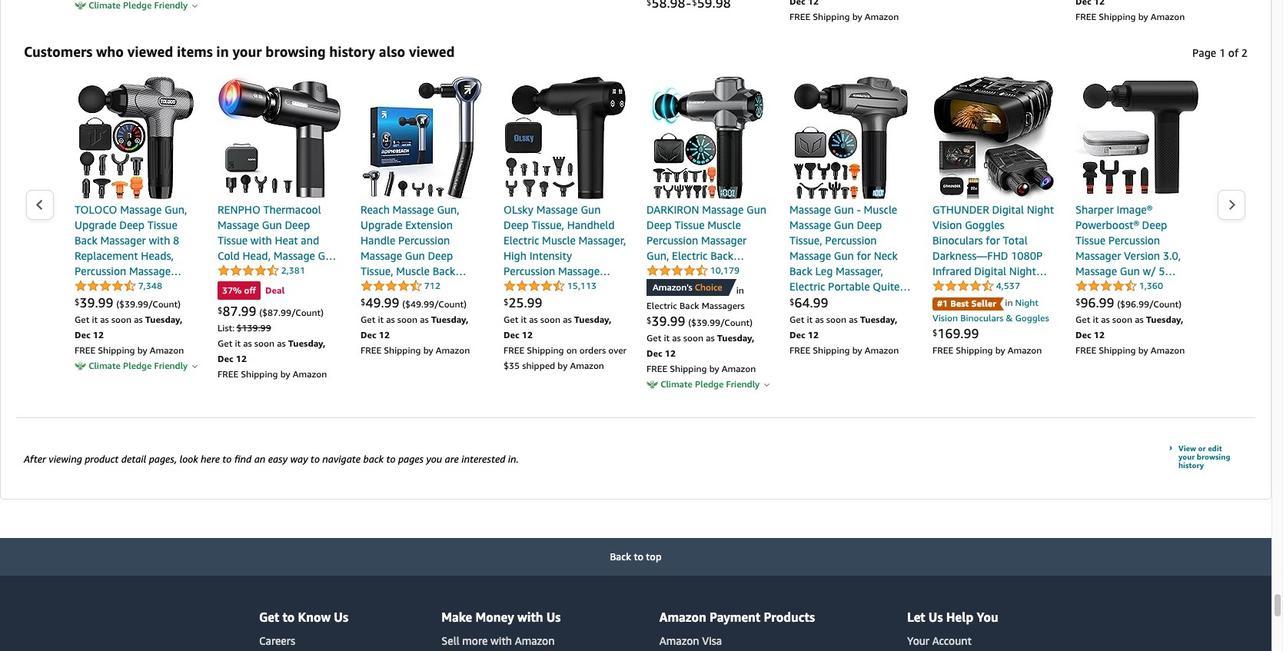 Task type: describe. For each thing, give the bounding box(es) containing it.
$ down guns
[[75, 297, 80, 307]]

previous image
[[35, 199, 44, 211]]

your inside › view or edit your browsing history
[[1179, 452, 1195, 461]]

you
[[427, 453, 442, 465]]

recovery
[[1104, 341, 1148, 355]]

pain inside darkiron massage gun deep tissue muscle percussion massager gun, electric back massagers with 15 massage heads suitable for any pain relief- grey
[[685, 295, 706, 308]]

tuesday, dec 12 down in electric back massagers
[[647, 332, 755, 359]]

12 left the relax,
[[93, 329, 104, 341]]

. down attachments,
[[1096, 295, 1100, 311]]

for right guns
[[102, 280, 116, 293]]

2,381
[[281, 265, 305, 276]]

3 us from the left
[[929, 610, 943, 625]]

amazon payment products
[[660, 610, 815, 625]]

1,360 link
[[1076, 278, 1164, 294]]

gun inside the olsky massage gun deep tissue, handheld electric muscle massager, high intensity percussion massage device for pain relief with 10 attachments & 30 speed(black)
[[581, 203, 601, 216]]

o-
[[790, 311, 802, 324]]

tuesday, dec 12 down $139.99
[[218, 338, 326, 365]]

get it as soon as up treatment,
[[75, 314, 145, 325]]

deep inside the sharper image® powerboost® deep tissue percussion massager version 3.0, massage gun w/ 5 attachments, 6 speed settings, whisper quiet operation, ergonomic rubber grip handle, full body recovery
[[1143, 218, 1168, 231]]

49
[[366, 295, 381, 311]]

or inside reach massage gun, upgrade extension handle percussion massage gun deep tissue, muscle back massagers handheld for pain relief, portable mini massage guns, quiet, led gifts-fsa or hsa eligible
[[432, 326, 442, 339]]

as down the whisper at top
[[1135, 314, 1144, 325]]

climate for right climate pledge friendly button
[[661, 379, 693, 390]]

to left the find
[[223, 453, 232, 465]]

as down relief-
[[706, 332, 715, 344]]

1 vertical spatial $ 39 . 99 ($39.99/count)
[[647, 313, 753, 329]]

with inside toloco massage gun, upgrade deep tissue back massager with 8 replacement heads, percussion massage guns for athletes for pain relief, super quiet electric massager for treatment, relax, carbon
[[149, 234, 170, 247]]

help
[[947, 610, 974, 625]]

shipping inside the '$ 169 . 99 free shipping by amazon'
[[956, 345, 993, 356]]

with down make money with us
[[491, 634, 512, 647]]

massager up the relax,
[[113, 311, 159, 324]]

sharper image® powerboost® deep tissue percussion massager version 3.0, massage gun w/ 5 attachments, 6 speed settings, whisp image
[[1076, 76, 1199, 199]]

12 up body
[[1094, 329, 1105, 341]]

99 down 7,348 link
[[98, 295, 113, 311]]

get up the 'careers'
[[259, 610, 279, 625]]

way
[[290, 453, 308, 465]]

soon down 10
[[541, 314, 561, 325]]

after
[[24, 453, 46, 465]]

find
[[234, 453, 252, 465]]

0 vertical spatial ($39.99/count)
[[116, 298, 181, 310]]

and
[[1008, 295, 1026, 308]]

surveillance
[[950, 326, 1009, 339]]

as right gray
[[849, 314, 858, 325]]

in for in
[[1006, 297, 1016, 308]]

› view or edit your browsing history
[[1170, 442, 1231, 470]]

handle
[[361, 234, 396, 247]]

gthunder digital night vision goggles binoculars for total darkness—fhd 1080p infrared digital night vision, 32gb memory card for photo and video storage—perfect for surveillance link
[[933, 202, 1056, 339]]

for right the '$ 64 . 99'
[[838, 295, 853, 308]]

back inside darkiron massage gun deep tissue muscle percussion massager gun, electric back massagers with 15 massage heads suitable for any pain relief- grey
[[711, 249, 734, 262]]

for inside the olsky massage gun deep tissue, handheld electric muscle massager, high intensity percussion massage device for pain relief with 10 attachments & 30 speed(black)
[[538, 280, 553, 293]]

99 down any
[[670, 313, 686, 329]]

tuesday, up hsa
[[431, 314, 469, 325]]

list containing 39
[[55, 76, 1218, 391]]

back inside massage gun - muscle massage gun deep tissue, percussion massage gun for neck back leg massager, electric portable quite massager for pain relief, o-gray
[[790, 265, 813, 278]]

dec down 30
[[504, 329, 520, 341]]

#1
[[938, 298, 948, 309]]

to inside back to top link
[[634, 551, 644, 563]]

massage gun - muscle massage gun deep tissue, percussion massage gun for neck back leg massager, electric portable quite massager for pain relief, o-gray
[[790, 203, 909, 324]]

$ 96 . 99 ($96.99/count)
[[1076, 295, 1182, 311]]

percussion inside toloco massage gun, upgrade deep tissue back massager with 8 replacement heads, percussion massage guns for athletes for pain relief, super quiet electric massager for treatment, relax, carbon
[[75, 265, 126, 278]]

tuesday, down relief-
[[717, 332, 755, 344]]

relief, inside toloco massage gun, upgrade deep tissue back massager with 8 replacement heads, percussion massage guns for athletes for pain relief, super quiet electric massager for treatment, relax, carbon
[[99, 295, 128, 308]]

guns
[[75, 280, 99, 293]]

upgrade for 49
[[361, 218, 403, 231]]

whisper
[[1122, 295, 1162, 308]]

night inside night vision binoculars & goggles
[[1016, 297, 1039, 308]]

get it as soon as down $139.99
[[218, 338, 288, 349]]

. left 10
[[524, 295, 527, 311]]

total
[[1003, 234, 1028, 247]]

speed(black)
[[519, 311, 582, 324]]

binoculars inside gthunder digital night vision goggles binoculars for total darkness—fhd 1080p infrared digital night vision, 32gb memory card for photo and video storage—perfect for surveillance
[[933, 234, 983, 247]]

climate for leftmost climate pledge friendly button
[[89, 360, 121, 372]]

percussion inside the olsky massage gun deep tissue, handheld electric muscle massager, high intensity percussion massage device for pain relief with 10 attachments & 30 speed(black)
[[504, 265, 556, 278]]

for up the carbon
[[162, 311, 176, 324]]

with right money
[[518, 610, 543, 625]]

over
[[609, 345, 627, 356]]

for inside reach massage gun, upgrade extension handle percussion massage gun deep tissue, muscle back massagers handheld for pain relief, portable mini massage guns, quiet, led gifts-fsa or hsa eligible
[[464, 280, 479, 293]]

massager, inside massage gun - muscle massage gun deep tissue, percussion massage gun for neck back leg massager, electric portable quite massager for pain relief, o-gray
[[836, 265, 884, 278]]

($49.99/count)
[[402, 298, 467, 310]]

darkiron massage gun deep tissue muscle percussion massager gun, electric back massagers with 15 massage heads suitable for a image
[[647, 76, 770, 199]]

your account
[[908, 634, 972, 647]]

olsky massage gun deep tissue, handheld electric muscle massager, high intensity percussion massage device for pain relief wi image
[[504, 76, 627, 199]]

. down 712 link
[[381, 295, 384, 311]]

99 inside the '$ 169 . 99 free shipping by amazon'
[[964, 325, 980, 341]]

soon down $139.99
[[254, 338, 275, 349]]

12 down gray
[[808, 329, 819, 341]]

climate pledge friendly image
[[75, 0, 86, 11]]

$ 87 . 99 ($87.99/count) list: $139.99
[[218, 303, 324, 334]]

get it as soon as down 10
[[504, 314, 574, 325]]

tuesday, down ($87.99/count)
[[288, 338, 326, 349]]

712
[[424, 280, 441, 291]]

it right 30
[[521, 314, 527, 325]]

image®
[[1117, 203, 1153, 216]]

get it as soon as up gifts-
[[361, 314, 431, 325]]

pages
[[398, 453, 424, 465]]

history inside › view or edit your browsing history
[[1179, 461, 1205, 470]]

upgrade for 39
[[75, 218, 117, 231]]

as down $ 87 . 99 ($87.99/count) list: $139.99
[[277, 338, 286, 349]]

vision inside gthunder digital night vision goggles binoculars for total darkness—fhd 1080p infrared digital night vision, 32gb memory card for photo and video storage—perfect for surveillance
[[933, 218, 963, 231]]

as up gifts-
[[386, 314, 395, 325]]

as down the '$ 64 . 99'
[[815, 314, 824, 325]]

0 vertical spatial in
[[216, 43, 229, 60]]

operation,
[[1076, 311, 1128, 324]]

gun inside reach massage gun, upgrade extension handle percussion massage gun deep tissue, muscle back massagers handheld for pain relief, portable mini massage guns, quiet, led gifts-fsa or hsa eligible
[[405, 249, 425, 262]]

pledge for popover icon corresponding to right climate pledge friendly button
[[695, 379, 724, 390]]

also
[[379, 43, 406, 60]]

soon down in electric back massagers
[[684, 332, 704, 344]]

massager inside massage gun - muscle massage gun deep tissue, percussion massage gun for neck back leg massager, electric portable quite massager for pain relief, o-gray
[[790, 295, 836, 308]]

hsa
[[445, 326, 465, 339]]

12 down speed(black)
[[522, 329, 533, 341]]

to right way
[[311, 453, 320, 465]]

heads
[[691, 280, 721, 293]]

electric inside the olsky massage gun deep tissue, handheld electric muscle massager, high intensity percussion massage device for pain relief with 10 attachments & 30 speed(black)
[[504, 234, 540, 247]]

reach massage gun, upgrade extension handle percussion massage gun deep tissue, muscle back massagers handheld for pain relie image
[[361, 76, 484, 199]]

tuesday, down attachments
[[574, 314, 612, 325]]

heads,
[[141, 249, 174, 262]]

quiet inside the sharper image® powerboost® deep tissue percussion massager version 3.0, massage gun w/ 5 attachments, 6 speed settings, whisper quiet operation, ergonomic rubber grip handle, full body recovery
[[1164, 295, 1191, 308]]

by inside the free shipping on orders over $35 shipped by amazon
[[558, 360, 568, 371]]

back left top
[[610, 551, 632, 563]]

99 down attachments,
[[1100, 295, 1115, 311]]

goggles for night
[[1016, 312, 1050, 324]]

get down '25'
[[504, 314, 519, 325]]

us for make money with us
[[547, 610, 561, 625]]

get down list:
[[218, 338, 232, 349]]

in.
[[508, 453, 519, 465]]

muscle inside the olsky massage gun deep tissue, handheld electric muscle massager, high intensity percussion massage device for pain relief with 10 attachments & 30 speed(black)
[[542, 234, 576, 247]]

tuesday, down quite
[[861, 314, 898, 325]]

gthunder digital night vision goggles binoculars for total darkness—fhd 1080p infrared digital night vision, 32gb memory card image
[[933, 76, 1056, 199]]

items
[[177, 43, 213, 60]]

1 horizontal spatial climate pledge friendly button
[[647, 377, 770, 391]]

-
[[857, 203, 861, 216]]

renpho thermacool massage gun deep tissue with heat and cold head, massage gun gifts, handheld deep tissue muscle massager gu image
[[218, 76, 341, 199]]

0 vertical spatial night
[[1027, 203, 1055, 216]]

or inside › view or edit your browsing history
[[1199, 444, 1206, 453]]

99 inside $ 87 . 99 ($87.99/count) list: $139.99
[[241, 303, 257, 319]]

for left neck
[[857, 249, 871, 262]]

. right o-
[[810, 295, 813, 311]]

in for in electric back massagers
[[737, 285, 744, 296]]

0 horizontal spatial climate pledge friendly button
[[75, 358, 197, 372]]

#1 best seller
[[938, 298, 997, 309]]

for right 7,348
[[163, 280, 177, 293]]

2 viewed from the left
[[409, 43, 455, 60]]

get down the 64
[[790, 314, 805, 325]]

tuesday, dec 12 up recovery
[[1076, 314, 1184, 341]]

attachments
[[544, 295, 606, 308]]

dec down list:
[[218, 353, 234, 365]]

($49.99/count) link
[[402, 297, 467, 310]]

friendly for popover icon corresponding to right climate pledge friendly button
[[726, 379, 760, 390]]

your
[[908, 634, 930, 647]]

percussion inside darkiron massage gun deep tissue muscle percussion massager gun, electric back massagers with 15 massage heads suitable for any pain relief- grey
[[647, 234, 699, 247]]

olsky massage gun deep tissue, handheld electric muscle massager, high intensity percussion massage device for pain relief with 10 attachments & 30 speed(black)
[[504, 203, 627, 324]]

darkiron massage gun deep tissue muscle percussion massager gun, electric back massagers with 15 massage heads suitable for any pain relief- grey
[[647, 203, 767, 308]]

relief, inside reach massage gun, upgrade extension handle percussion massage gun deep tissue, muscle back massagers handheld for pain relief, portable mini massage guns, quiet, led gifts-fsa or hsa eligible
[[385, 295, 414, 308]]

photo
[[975, 295, 1005, 308]]

99 right '25'
[[527, 295, 543, 311]]

eligible
[[361, 341, 397, 355]]

free inside the '$ 169 . 99 free shipping by amazon'
[[933, 345, 954, 356]]

as up treatment,
[[100, 314, 109, 325]]

dec down o-
[[790, 329, 806, 341]]

list containing free shipping by amazon
[[55, 0, 1218, 24]]

toloco massage gun, upgrade deep tissue back massager with 8 replacement heads, percussion massage guns for athletes for pain relief, super quiet electric massager for treatment, relax, carbon link
[[75, 202, 198, 339]]

gthunder
[[933, 203, 990, 216]]

treatment,
[[75, 326, 128, 339]]

electric inside toloco massage gun, upgrade deep tissue back massager with 8 replacement heads, percussion massage guns for athletes for pain relief, super quiet electric massager for treatment, relax, carbon
[[75, 311, 110, 324]]

sharper image® powerboost® deep tissue percussion massager version 3.0, massage gun w/ 5 attachments, 6 speed settings, whisper quiet operation, ergonomic rubber grip handle, full body recovery link
[[1076, 202, 1199, 355]]

. down guns
[[95, 295, 98, 311]]

amazon visa link
[[660, 634, 722, 647]]

as down $139.99
[[243, 338, 252, 349]]

rubber
[[1076, 326, 1111, 339]]

shipping inside the free shipping on orders over $35 shipped by amazon
[[527, 345, 564, 356]]

detail
[[121, 453, 146, 465]]

dec up body
[[1076, 329, 1092, 341]]

37%
[[222, 285, 242, 296]]

0 vertical spatial $ 39 . 99 ($39.99/count)
[[75, 295, 181, 311]]

0 vertical spatial digital
[[993, 203, 1025, 216]]

$ down in electric back massagers
[[647, 315, 652, 325]]

massage inside the sharper image® powerboost® deep tissue percussion massager version 3.0, massage gun w/ 5 attachments, 6 speed settings, whisper quiet operation, ergonomic rubber grip handle, full body recovery
[[1076, 265, 1118, 278]]

soon up gifts-
[[398, 314, 418, 325]]

25
[[509, 295, 524, 311]]

$ inside $ 49 . 99 ($49.99/count)
[[361, 297, 366, 307]]

to left know
[[283, 610, 295, 625]]

are
[[445, 453, 459, 465]]

dec up eligible
[[361, 329, 377, 341]]

shipped
[[522, 360, 555, 371]]

as up the relax,
[[134, 314, 143, 325]]

seller
[[972, 298, 997, 309]]

tissue inside toloco massage gun, upgrade deep tissue back massager with 8 replacement heads, percussion massage guns for athletes for pain relief, super quiet electric massager for treatment, relax, carbon
[[147, 218, 178, 231]]

you
[[977, 610, 999, 625]]

massager up replacement
[[100, 234, 146, 247]]

video
[[933, 311, 961, 324]]

edit
[[1208, 444, 1223, 453]]

1 vertical spatial night
[[1010, 265, 1037, 278]]

pain inside massage gun - muscle massage gun deep tissue, percussion massage gun for neck back leg massager, electric portable quite massager for pain relief, o-gray
[[855, 295, 877, 308]]

popover image for right climate pledge friendly button
[[764, 383, 770, 387]]

pain inside reach massage gun, upgrade extension handle percussion massage gun deep tissue, muscle back massagers handheld for pain relief, portable mini massage guns, quiet, led gifts-fsa or hsa eligible
[[361, 295, 382, 308]]

on
[[567, 345, 577, 356]]

relief-
[[709, 295, 741, 308]]

deep inside darkiron massage gun deep tissue muscle percussion massager gun, electric back massagers with 15 massage heads suitable for any pain relief- grey
[[647, 218, 672, 231]]

here
[[201, 453, 220, 465]]

tuesday, up the carbon
[[145, 314, 183, 325]]

$ 64 . 99
[[790, 295, 829, 311]]

it up the rubber
[[1093, 314, 1099, 325]]

easy
[[268, 453, 288, 465]]

10,179
[[711, 265, 740, 276]]

tuesday, dec 12 down the super on the top of page
[[75, 314, 183, 341]]

$ inside $ 87 . 99 ($87.99/count) list: $139.99
[[218, 305, 223, 315]]

who
[[96, 43, 124, 60]]

soon right gray
[[827, 314, 847, 325]]

gifts-
[[383, 326, 410, 339]]

tuesday, dec 12 down $ 49 . 99 ($49.99/count)
[[361, 314, 469, 341]]

$ 25 . 99
[[504, 295, 543, 311]]

toloco massage gun, upgrade deep tissue back massager with 8 replacement heads, percussion massage guns for athletes for pain relief, super quiet electric massager for treatment, relax, carbon
[[75, 203, 198, 339]]

1,360
[[1140, 280, 1164, 291]]

get up led
[[361, 314, 376, 325]]

intensity
[[530, 249, 572, 262]]

back inside reach massage gun, upgrade extension handle percussion massage gun deep tissue, muscle back massagers handheld for pain relief, portable mini massage guns, quiet, led gifts-fsa or hsa eligible
[[433, 265, 456, 278]]

with inside the olsky massage gun deep tissue, handheld electric muscle massager, high intensity percussion massage device for pain relief with 10 attachments & 30 speed(black)
[[504, 295, 525, 308]]

1
[[1220, 46, 1226, 59]]

gthunder digital night vision goggles binoculars for total darkness—fhd 1080p infrared digital night vision, 32gb memory card for photo and video storage—perfect for surveillance
[[933, 203, 1055, 339]]

handheld inside reach massage gun, upgrade extension handle percussion massage gun deep tissue, muscle back massagers handheld for pain relief, portable mini massage guns, quiet, led gifts-fsa or hsa eligible
[[414, 280, 461, 293]]

gun inside darkiron massage gun deep tissue muscle percussion massager gun, electric back massagers with 15 massage heads suitable for any pain relief- grey
[[747, 203, 767, 216]]

deep inside toloco massage gun, upgrade deep tissue back massager with 8 replacement heads, percussion massage guns for athletes for pain relief, super quiet electric massager for treatment, relax, carbon
[[119, 218, 145, 231]]

dec right over
[[647, 348, 663, 359]]

as down attachments
[[563, 314, 572, 325]]

as down 10
[[529, 314, 538, 325]]

as up the rubber
[[1102, 314, 1110, 325]]

handheld inside the olsky massage gun deep tissue, handheld electric muscle massager, high intensity percussion massage device for pain relief with 10 attachments & 30 speed(black)
[[567, 218, 615, 231]]

money
[[476, 610, 514, 625]]

careers link
[[259, 634, 295, 647]]

speed
[[1153, 280, 1184, 293]]

replacement
[[75, 249, 138, 262]]

tuesday, dec 12 up the on
[[504, 314, 612, 341]]

2,381 link
[[218, 263, 305, 278]]

make money with us
[[442, 610, 561, 625]]

get down the amazon's
[[647, 332, 662, 344]]

$35
[[504, 360, 520, 371]]

any
[[664, 295, 683, 308]]

1 horizontal spatial ($39.99/count)
[[689, 317, 753, 328]]

page
[[1193, 46, 1217, 59]]

pledge for popover icon corresponding to leftmost climate pledge friendly button
[[123, 360, 152, 372]]

0 horizontal spatial browsing
[[266, 43, 326, 60]]

0 horizontal spatial 39
[[80, 295, 95, 311]]

as down any
[[672, 332, 681, 344]]



Task type: vqa. For each thing, say whether or not it's contained in the screenshot.
Massage Gun - Muscle Massage Gun Deep Tissue, Percussion Massage Gun for Neck Back Leg Massager, Electric Portable Quite Mass image at right
yes



Task type: locate. For each thing, give the bounding box(es) containing it.
amazon's
[[653, 281, 693, 293]]

0 vertical spatial goggles
[[965, 218, 1005, 231]]

off
[[244, 285, 256, 296]]

. down best at the top right of page
[[961, 325, 964, 341]]

your right items
[[233, 43, 262, 60]]

0 horizontal spatial ($39.99/count)
[[116, 298, 181, 310]]

relief, down 7,348 link
[[99, 295, 128, 308]]

37% off
[[222, 285, 256, 296]]

1 vision from the top
[[933, 218, 963, 231]]

back inside in electric back massagers
[[680, 300, 700, 311]]

binoculars inside night vision binoculars & goggles
[[961, 312, 1004, 324]]

for inside darkiron massage gun deep tissue muscle percussion massager gun, electric back massagers with 15 massage heads suitable for any pain relief- grey
[[647, 295, 661, 308]]

it
[[92, 314, 98, 325], [378, 314, 384, 325], [521, 314, 527, 325], [807, 314, 813, 325], [1093, 314, 1099, 325], [664, 332, 670, 344], [235, 338, 241, 349]]

your
[[233, 43, 262, 60], [1179, 452, 1195, 461]]

free shipping by amazon
[[790, 11, 899, 22], [1076, 11, 1185, 22], [75, 345, 184, 356], [361, 345, 470, 356], [790, 345, 899, 356], [1076, 345, 1185, 356], [647, 363, 756, 375], [218, 368, 327, 380]]

careers
[[259, 634, 295, 647]]

vision,
[[933, 280, 965, 293]]

10
[[528, 295, 541, 308]]

handheld up ($49.99/count) link
[[414, 280, 461, 293]]

with up heads, at the top left of the page
[[149, 234, 170, 247]]

0 horizontal spatial quiet
[[162, 295, 190, 308]]

1 vertical spatial climate pledge friendly
[[658, 379, 760, 390]]

3 relief, from the left
[[879, 295, 909, 308]]

tissue inside darkiron massage gun deep tissue muscle percussion massager gun, electric back massagers with 15 massage heads suitable for any pain relief- grey
[[675, 218, 705, 231]]

0 vertical spatial 39
[[80, 295, 95, 311]]

pain up led
[[361, 295, 382, 308]]

powerboost®
[[1076, 218, 1140, 231]]

1 vertical spatial friendly
[[726, 379, 760, 390]]

tissue, inside reach massage gun, upgrade extension handle percussion massage gun deep tissue, muscle back massagers handheld for pain relief, portable mini massage guns, quiet, led gifts-fsa or hsa eligible
[[361, 265, 394, 278]]

massagers inside in electric back massagers
[[702, 300, 745, 311]]

amazon inside the '$ 169 . 99 free shipping by amazon'
[[1008, 345, 1042, 356]]

with inside darkiron massage gun deep tissue muscle percussion massager gun, electric back massagers with 15 massage heads suitable for any pain relief- grey
[[700, 265, 721, 278]]

by inside the '$ 169 . 99 free shipping by amazon'
[[996, 345, 1006, 356]]

tuesday, up "handle,"
[[1147, 314, 1184, 325]]

2 vertical spatial massagers
[[702, 300, 745, 311]]

percussion inside the sharper image® powerboost® deep tissue percussion massager version 3.0, massage gun w/ 5 attachments, 6 speed settings, whisper quiet operation, ergonomic rubber grip handle, full body recovery
[[1109, 234, 1161, 247]]

0 horizontal spatial portable
[[417, 295, 459, 308]]

grey
[[744, 295, 766, 308]]

1 horizontal spatial climate pledge friendly
[[658, 379, 760, 390]]

1 vertical spatial ($39.99/count) link
[[689, 315, 753, 328]]

amazon
[[865, 11, 899, 22], [1151, 11, 1185, 22], [150, 345, 184, 356], [436, 345, 470, 356], [865, 345, 899, 356], [1008, 345, 1042, 356], [1151, 345, 1185, 356], [570, 360, 604, 371], [722, 363, 756, 375], [293, 368, 327, 380], [660, 610, 707, 625], [515, 634, 555, 647], [660, 634, 700, 647]]

2 quiet from the left
[[1164, 295, 1191, 308]]

percussion down darkiron
[[647, 234, 699, 247]]

1 horizontal spatial ($39.99/count) link
[[689, 315, 753, 328]]

upgrade inside toloco massage gun, upgrade deep tissue back massager with 8 replacement heads, percussion massage guns for athletes for pain relief, super quiet electric massager for treatment, relax, carbon
[[75, 218, 117, 231]]

extension
[[406, 218, 453, 231]]

$ up operation,
[[1076, 297, 1081, 307]]

it right o-
[[807, 314, 813, 325]]

0 horizontal spatial climate pledge friendly image
[[75, 361, 86, 372]]

2 vertical spatial tissue,
[[361, 265, 394, 278]]

muscle inside darkiron massage gun deep tissue muscle percussion massager gun, electric back massagers with 15 massage heads suitable for any pain relief- grey
[[708, 218, 741, 231]]

7,348 link
[[75, 278, 162, 294]]

muscle inside reach massage gun, upgrade extension handle percussion massage gun deep tissue, muscle back massagers handheld for pain relief, portable mini massage guns, quiet, led gifts-fsa or hsa eligible
[[396, 265, 430, 278]]

friendly
[[154, 360, 188, 372], [726, 379, 760, 390]]

0 vertical spatial ($39.99/count) link
[[116, 297, 181, 310]]

0 horizontal spatial pledge
[[123, 360, 152, 372]]

. inside $ 87 . 99 ($87.99/count) list: $139.99
[[238, 303, 241, 319]]

us for get to know us
[[334, 610, 348, 625]]

0 horizontal spatial upgrade
[[75, 218, 117, 231]]

0 horizontal spatial tissue,
[[361, 265, 394, 278]]

next image
[[1228, 199, 1237, 211]]

2 horizontal spatial tissue,
[[790, 234, 823, 247]]

1 vertical spatial massager,
[[836, 265, 884, 278]]

1 horizontal spatial climate pledge friendly image
[[647, 379, 658, 391]]

2 vision from the top
[[933, 312, 958, 324]]

deep up heads, at the top left of the page
[[119, 218, 145, 231]]

product
[[85, 453, 119, 465]]

1 horizontal spatial gun,
[[437, 203, 460, 216]]

goggles inside night vision binoculars & goggles
[[1016, 312, 1050, 324]]

($39.99/count) link down 7,348
[[116, 297, 181, 310]]

0 vertical spatial climate pledge friendly image
[[75, 361, 86, 372]]

climate pledge friendly image
[[75, 361, 86, 372], [647, 379, 658, 391]]

massagers inside darkiron massage gun deep tissue muscle percussion massager gun, electric back massagers with 15 massage heads suitable for any pain relief- grey
[[647, 265, 697, 278]]

massager,
[[579, 234, 627, 247], [836, 265, 884, 278]]

2 horizontal spatial gun,
[[647, 249, 670, 262]]

tissue, inside the olsky massage gun deep tissue, handheld electric muscle massager, high intensity percussion massage device for pain relief with 10 attachments & 30 speed(black)
[[532, 218, 565, 231]]

1 list from the top
[[55, 0, 1218, 24]]

1 vertical spatial history
[[1179, 461, 1205, 470]]

4,537 link
[[933, 278, 1021, 294]]

($39.99/count) down relief-
[[689, 317, 753, 328]]

12 down any
[[665, 348, 676, 359]]

massage gun - muscle massage gun deep tissue, percussion massage gun for neck back leg massager, electric portable quite mass image
[[790, 76, 913, 199]]

get up the rubber
[[1076, 314, 1091, 325]]

browsing inside › view or edit your browsing history
[[1197, 452, 1231, 461]]

muscle up 10,179
[[708, 218, 741, 231]]

let us help you
[[908, 610, 999, 625]]

darkiron massage gun deep tissue muscle percussion massager gun, electric back massagers with 15 massage heads suitable for any pain relief- grey link
[[647, 202, 770, 308]]

popover image
[[192, 4, 197, 8]]

relief, inside massage gun - muscle massage gun deep tissue, percussion massage gun for neck back leg massager, electric portable quite massager for pain relief, o-gray
[[879, 295, 909, 308]]

$ inside $ 25 . 99
[[504, 297, 509, 307]]

muscle inside massage gun - muscle massage gun deep tissue, percussion massage gun for neck back leg massager, electric portable quite massager for pain relief, o-gray
[[864, 203, 898, 216]]

with up "heads"
[[700, 265, 721, 278]]

free inside the free shipping on orders over $35 shipped by amazon
[[504, 345, 525, 356]]

1 vertical spatial massagers
[[361, 280, 411, 293]]

($87.99/count)
[[259, 307, 324, 318]]

1 horizontal spatial $ 39 . 99 ($39.99/count)
[[647, 313, 753, 329]]

climate pledge friendly image for leftmost climate pledge friendly button
[[75, 361, 86, 372]]

payment
[[710, 610, 761, 625]]

0 horizontal spatial popover image
[[192, 365, 197, 368]]

to
[[223, 453, 232, 465], [311, 453, 320, 465], [386, 453, 396, 465], [634, 551, 644, 563], [283, 610, 295, 625]]

it down any
[[664, 332, 670, 344]]

more
[[463, 634, 488, 647]]

. inside the '$ 169 . 99 free shipping by amazon'
[[961, 325, 964, 341]]

2 horizontal spatial massagers
[[702, 300, 745, 311]]

1 horizontal spatial 39
[[652, 313, 667, 329]]

list
[[55, 0, 1218, 24], [55, 76, 1218, 391]]

products
[[764, 610, 815, 625]]

goggles inside gthunder digital night vision goggles binoculars for total darkness—fhd 1080p infrared digital night vision, 32gb memory card for photo and video storage—perfect for surveillance
[[965, 218, 1005, 231]]

$ inside $ 96 . 99 ($96.99/count)
[[1076, 297, 1081, 307]]

with up 30
[[504, 295, 525, 308]]

percussion down -
[[826, 234, 877, 247]]

percussion down replacement
[[75, 265, 126, 278]]

1 vertical spatial list
[[55, 76, 1218, 391]]

0 horizontal spatial viewed
[[127, 43, 173, 60]]

0 horizontal spatial climate
[[89, 360, 121, 372]]

$ down video at the right top of the page
[[933, 327, 938, 337]]

1 vertical spatial popover image
[[764, 383, 770, 387]]

leg
[[816, 265, 833, 278]]

2 relief, from the left
[[385, 295, 414, 308]]

($96.99/count) link
[[1118, 297, 1182, 310]]

in up 'storage—perfect'
[[1006, 297, 1016, 308]]

15,113 link
[[504, 278, 597, 294]]

2
[[1242, 46, 1248, 59]]

viewing
[[49, 453, 82, 465]]

1 horizontal spatial tissue
[[675, 218, 705, 231]]

guns,
[[405, 311, 432, 324]]

0 vertical spatial handheld
[[567, 218, 615, 231]]

massager, up relief
[[579, 234, 627, 247]]

soon up grip
[[1113, 314, 1133, 325]]

night down memory
[[1016, 297, 1039, 308]]

dec down guns
[[75, 329, 91, 341]]

1 horizontal spatial popover image
[[764, 383, 770, 387]]

portable down 712
[[417, 295, 459, 308]]

get it as soon as down the '$ 64 . 99'
[[790, 314, 861, 325]]

massagers up the amazon's
[[647, 265, 697, 278]]

gun, for 39
[[165, 203, 187, 216]]

12 down $139.99
[[236, 353, 247, 365]]

2 horizontal spatial relief,
[[879, 295, 909, 308]]

toloco massage gun, upgrade deep tissue back massager with 8 replacement heads, percussion massage guns for athletes for pain image
[[75, 76, 198, 199]]

0 vertical spatial climate
[[89, 360, 121, 372]]

electric inside in electric back massagers
[[647, 300, 677, 311]]

to right back
[[386, 453, 396, 465]]

for left any
[[647, 295, 661, 308]]

1 vertical spatial browsing
[[1197, 452, 1231, 461]]

for up mini
[[464, 280, 479, 293]]

reach massage gun, upgrade extension handle percussion massage gun deep tissue, muscle back massagers handheld for pain relief, portable mini massage guns, quiet, led gifts-fsa or hsa eligible link
[[361, 202, 484, 355]]

muscle up 712 link
[[396, 265, 430, 278]]

goggles for gthunder
[[965, 218, 1005, 231]]

0 vertical spatial friendly
[[154, 360, 188, 372]]

upgrade up handle
[[361, 218, 403, 231]]

1 horizontal spatial your
[[1179, 452, 1195, 461]]

tuesday, dec 12 down the '$ 64 . 99'
[[790, 314, 898, 341]]

1080p
[[1011, 249, 1043, 262]]

1 vertical spatial tissue,
[[790, 234, 823, 247]]

night up 'total'
[[1027, 203, 1055, 216]]

darkness—fhd
[[933, 249, 1009, 262]]

in inside in electric back massagers
[[737, 285, 744, 296]]

toloco
[[75, 203, 117, 216]]

list:
[[218, 322, 235, 334]]

87
[[223, 303, 238, 319]]

tissue, inside massage gun - muscle massage gun deep tissue, percussion massage gun for neck back leg massager, electric portable quite massager for pain relief, o-gray
[[790, 234, 823, 247]]

$ up list:
[[218, 305, 223, 315]]

deep inside the olsky massage gun deep tissue, handheld electric muscle massager, high intensity percussion massage device for pain relief with 10 attachments & 30 speed(black)
[[504, 218, 529, 231]]

percussion inside reach massage gun, upgrade extension handle percussion massage gun deep tissue, muscle back massagers handheld for pain relief, portable mini massage guns, quiet, led gifts-fsa or hsa eligible
[[398, 234, 450, 247]]

pages,
[[149, 453, 177, 465]]

suitable
[[724, 280, 764, 293]]

electric inside darkiron massage gun deep tissue muscle percussion massager gun, electric back massagers with 15 massage heads suitable for any pain relief- grey
[[672, 249, 708, 262]]

orders
[[580, 345, 606, 356]]

or left edit
[[1199, 444, 1206, 453]]

& inside night vision binoculars & goggles
[[1006, 312, 1013, 324]]

goggles down and
[[1016, 312, 1050, 324]]

2 horizontal spatial in
[[1006, 297, 1016, 308]]

carbon
[[162, 326, 198, 339]]

quiet
[[162, 295, 190, 308], [1164, 295, 1191, 308]]

1 horizontal spatial upgrade
[[361, 218, 403, 231]]

know
[[298, 610, 331, 625]]

99 right 49
[[384, 295, 400, 311]]

back to top
[[610, 551, 662, 563]]

99 right the 64
[[813, 295, 829, 311]]

for down video at the right top of the page
[[933, 326, 947, 339]]

deep inside massage gun - muscle massage gun deep tissue, percussion massage gun for neck back leg massager, electric portable quite massager for pain relief, o-gray
[[857, 218, 882, 231]]

1 upgrade from the left
[[75, 218, 117, 231]]

popover image
[[192, 365, 197, 368], [764, 383, 770, 387]]

1 us from the left
[[334, 610, 348, 625]]

full
[[1178, 326, 1196, 339]]

for left 'total'
[[986, 234, 1001, 247]]

with
[[149, 234, 170, 247], [700, 265, 721, 278], [504, 295, 525, 308], [518, 610, 543, 625], [491, 634, 512, 647]]

1 vertical spatial your
[[1179, 452, 1195, 461]]

memory
[[998, 280, 1038, 293]]

1 vertical spatial &
[[1006, 312, 1013, 324]]

climate pledge friendly for popover icon corresponding to leftmost climate pledge friendly button
[[86, 360, 188, 372]]

0 vertical spatial popover image
[[192, 365, 197, 368]]

0 horizontal spatial relief,
[[99, 295, 128, 308]]

upgrade inside reach massage gun, upgrade extension handle percussion massage gun deep tissue, muscle back massagers handheld for pain relief, portable mini massage guns, quiet, led gifts-fsa or hsa eligible
[[361, 218, 403, 231]]

massager inside the sharper image® powerboost® deep tissue percussion massager version 3.0, massage gun w/ 5 attachments, 6 speed settings, whisper quiet operation, ergonomic rubber grip handle, full body recovery
[[1076, 249, 1122, 262]]

1 vertical spatial digital
[[975, 265, 1007, 278]]

tissue inside the sharper image® powerboost® deep tissue percussion massager version 3.0, massage gun w/ 5 attachments, 6 speed settings, whisper quiet operation, ergonomic rubber grip handle, full body recovery
[[1076, 234, 1106, 247]]

neck
[[874, 249, 898, 262]]

after viewing product detail pages, look here to find an easy way to navigate back to pages you are interested in.
[[24, 453, 519, 465]]

1 vertical spatial ($39.99/count)
[[689, 317, 753, 328]]

relief,
[[99, 295, 128, 308], [385, 295, 414, 308], [879, 295, 909, 308]]

amazon inside the free shipping on orders over $35 shipped by amazon
[[570, 360, 604, 371]]

deep down darkiron
[[647, 218, 672, 231]]

upgrade down toloco
[[75, 218, 117, 231]]

0 vertical spatial massager,
[[579, 234, 627, 247]]

relief, down 712 link
[[385, 295, 414, 308]]

& inside the olsky massage gun deep tissue, handheld electric muscle massager, high intensity percussion massage device for pain relief with 10 attachments & 30 speed(black)
[[609, 295, 617, 308]]

vision inside night vision binoculars & goggles
[[933, 312, 958, 324]]

1 vertical spatial 39
[[652, 313, 667, 329]]

12 up eligible
[[379, 329, 390, 341]]

massagers down "choice"
[[702, 300, 745, 311]]

0 vertical spatial or
[[432, 326, 442, 339]]

massagers inside reach massage gun, upgrade extension handle percussion massage gun deep tissue, muscle back massagers handheld for pain relief, portable mini massage guns, quiet, led gifts-fsa or hsa eligible
[[361, 280, 411, 293]]

climate pledge friendly
[[86, 360, 188, 372], [658, 379, 760, 390]]

0 vertical spatial climate pledge friendly button
[[75, 358, 197, 372]]

gun,
[[165, 203, 187, 216], [437, 203, 460, 216], [647, 249, 670, 262]]

2 list from the top
[[55, 76, 1218, 391]]

1 horizontal spatial portable
[[828, 280, 870, 293]]

($39.99/count) link down relief-
[[689, 315, 753, 328]]

96
[[1081, 295, 1096, 311]]

1 horizontal spatial viewed
[[409, 43, 455, 60]]

for down 4,537 link
[[958, 295, 973, 308]]

climate pledge friendly image for right climate pledge friendly button
[[647, 379, 658, 391]]

0 vertical spatial binoculars
[[933, 234, 983, 247]]

or
[[432, 326, 442, 339], [1199, 444, 1206, 453]]

712 link
[[361, 278, 441, 294]]

0 vertical spatial list
[[55, 0, 1218, 24]]

$ 169 . 99 free shipping by amazon
[[933, 325, 1042, 356]]

2 horizontal spatial tissue
[[1076, 234, 1106, 247]]

pain inside toloco massage gun, upgrade deep tissue back massager with 8 replacement heads, percussion massage guns for athletes for pain relief, super quiet electric massager for treatment, relax, carbon
[[75, 295, 96, 308]]

as
[[100, 314, 109, 325], [134, 314, 143, 325], [386, 314, 395, 325], [420, 314, 429, 325], [529, 314, 538, 325], [563, 314, 572, 325], [815, 314, 824, 325], [849, 314, 858, 325], [1102, 314, 1110, 325], [1135, 314, 1144, 325], [672, 332, 681, 344], [706, 332, 715, 344], [243, 338, 252, 349], [277, 338, 286, 349]]

view or edit your browsing history link
[[1179, 444, 1231, 470]]

browsing
[[266, 43, 326, 60], [1197, 452, 1231, 461]]

2 upgrade from the left
[[361, 218, 403, 231]]

0 horizontal spatial gun,
[[165, 203, 187, 216]]

look
[[180, 453, 198, 465]]

it down $139.99
[[235, 338, 241, 349]]

back down 'amazon's choice'
[[680, 300, 700, 311]]

get it as soon as up grip
[[1076, 314, 1147, 325]]

portable inside massage gun - muscle massage gun deep tissue, percussion massage gun for neck back leg massager, electric portable quite massager for pain relief, o-gray
[[828, 280, 870, 293]]

1 horizontal spatial handheld
[[567, 218, 615, 231]]

1 vertical spatial binoculars
[[961, 312, 1004, 324]]

electric up treatment,
[[75, 311, 110, 324]]

$ 39 . 99 ($39.99/count)
[[75, 295, 181, 311], [647, 313, 753, 329]]

tissue, up 712 link
[[361, 265, 394, 278]]

get it as soon as down any
[[647, 332, 717, 344]]

massager inside darkiron massage gun deep tissue muscle percussion massager gun, electric back massagers with 15 massage heads suitable for any pain relief- grey
[[701, 234, 747, 247]]

electric inside massage gun - muscle massage gun deep tissue, percussion massage gun for neck back leg massager, electric portable quite massager for pain relief, o-gray
[[790, 280, 826, 293]]

1 viewed from the left
[[127, 43, 173, 60]]

0 horizontal spatial handheld
[[414, 280, 461, 293]]

gun inside the sharper image® powerboost® deep tissue percussion massager version 3.0, massage gun w/ 5 attachments, 6 speed settings, whisper quiet operation, ergonomic rubber grip handle, full body recovery
[[1120, 265, 1140, 278]]

1 horizontal spatial goggles
[[1016, 312, 1050, 324]]

w/
[[1143, 265, 1156, 278]]

for
[[986, 234, 1001, 247], [857, 249, 871, 262], [102, 280, 116, 293], [163, 280, 177, 293], [464, 280, 479, 293], [538, 280, 553, 293], [647, 295, 661, 308], [838, 295, 853, 308], [958, 295, 973, 308], [162, 311, 176, 324], [933, 326, 947, 339]]

($39.99/count) down 7,348
[[116, 298, 181, 310]]

1 relief, from the left
[[99, 295, 128, 308]]

night
[[1027, 203, 1055, 216], [1010, 265, 1037, 278], [1016, 297, 1039, 308]]

back left leg in the right top of the page
[[790, 265, 813, 278]]

&
[[609, 295, 617, 308], [1006, 312, 1013, 324]]

get up treatment,
[[75, 314, 89, 325]]

handheld
[[567, 218, 615, 231], [414, 280, 461, 293]]

.
[[95, 295, 98, 311], [381, 295, 384, 311], [524, 295, 527, 311], [810, 295, 813, 311], [1096, 295, 1100, 311], [238, 303, 241, 319], [667, 313, 670, 329], [961, 325, 964, 341]]

tissue for 96
[[1076, 234, 1106, 247]]

. down any
[[667, 313, 670, 329]]

friendly for popover icon corresponding to leftmost climate pledge friendly button
[[154, 360, 188, 372]]

pain inside the olsky massage gun deep tissue, handheld electric muscle massager, high intensity percussion massage device for pain relief with 10 attachments & 30 speed(black)
[[556, 280, 577, 293]]

your right ›
[[1179, 452, 1195, 461]]

quite
[[873, 280, 900, 293]]

1 vertical spatial in
[[737, 285, 744, 296]]

$ inside the '$ 169 . 99 free shipping by amazon'
[[933, 327, 938, 337]]

back inside toloco massage gun, upgrade deep tissue back massager with 8 replacement heads, percussion massage guns for athletes for pain relief, super quiet electric massager for treatment, relax, carbon
[[75, 234, 98, 247]]

1 vertical spatial goggles
[[1016, 312, 1050, 324]]

us right let
[[929, 610, 943, 625]]

2 vertical spatial in
[[1006, 297, 1016, 308]]

it up led
[[378, 314, 384, 325]]

$ up 30
[[504, 297, 509, 307]]

1 horizontal spatial or
[[1199, 444, 1206, 453]]

muscle up 'intensity'
[[542, 234, 576, 247]]

& right attachments
[[609, 295, 617, 308]]

fsa
[[410, 326, 429, 339]]

darkiron
[[647, 203, 700, 216]]

$ inside the '$ 64 . 99'
[[790, 297, 795, 307]]

99 up $139.99
[[241, 303, 257, 319]]

tissue, up 'intensity'
[[532, 218, 565, 231]]

gun, inside darkiron massage gun deep tissue muscle percussion massager gun, electric back massagers with 15 massage heads suitable for any pain relief- grey
[[647, 249, 670, 262]]

0 horizontal spatial $ 39 . 99 ($39.99/count)
[[75, 295, 181, 311]]

quiet inside toloco massage gun, upgrade deep tissue back massager with 8 replacement heads, percussion massage guns for athletes for pain relief, super quiet electric massager for treatment, relax, carbon
[[162, 295, 190, 308]]

gun, for 49
[[437, 203, 460, 216]]

1 quiet from the left
[[162, 295, 190, 308]]

2 us from the left
[[547, 610, 561, 625]]

0 vertical spatial pledge
[[123, 360, 152, 372]]

0 horizontal spatial ($39.99/count) link
[[116, 297, 181, 310]]

8
[[173, 234, 179, 247]]

digital up 32gb at the top
[[975, 265, 1007, 278]]

0 vertical spatial &
[[609, 295, 617, 308]]

sharper image® powerboost® deep tissue percussion massager version 3.0, massage gun w/ 5 attachments, 6 speed settings, whisper quiet operation, ergonomic rubber grip handle, full body recovery
[[1076, 203, 1196, 355]]

1 vertical spatial climate pledge friendly button
[[647, 377, 770, 391]]

30
[[504, 311, 516, 324]]

climate pledge friendly for popover icon corresponding to right climate pledge friendly button
[[658, 379, 760, 390]]

electric up the '$ 64 . 99'
[[790, 280, 826, 293]]

0 horizontal spatial history
[[329, 43, 375, 60]]

0 horizontal spatial your
[[233, 43, 262, 60]]

0 horizontal spatial massagers
[[361, 280, 411, 293]]

super
[[131, 295, 160, 308]]

tissue for choice
[[675, 218, 705, 231]]

quiet down speed
[[1164, 295, 1191, 308]]

0 vertical spatial tissue,
[[532, 218, 565, 231]]

0 horizontal spatial &
[[609, 295, 617, 308]]

grip
[[1114, 326, 1135, 339]]

1 horizontal spatial friendly
[[726, 379, 760, 390]]

deep up 712
[[428, 249, 453, 262]]

0 vertical spatial your
[[233, 43, 262, 60]]

15
[[724, 265, 737, 278]]

0 vertical spatial history
[[329, 43, 375, 60]]

gun, inside toloco massage gun, upgrade deep tissue back massager with 8 replacement heads, percussion massage guns for athletes for pain relief, super quiet electric massager for treatment, relax, carbon
[[165, 203, 187, 216]]

1 vertical spatial handheld
[[414, 280, 461, 293]]

top
[[646, 551, 662, 563]]

1 horizontal spatial massagers
[[647, 265, 697, 278]]

electric up "10,179" link
[[672, 249, 708, 262]]

viewed right the also
[[409, 43, 455, 60]]

1 horizontal spatial &
[[1006, 312, 1013, 324]]

back
[[75, 234, 98, 247], [711, 249, 734, 262], [433, 265, 456, 278], [790, 265, 813, 278], [680, 300, 700, 311], [610, 551, 632, 563]]

gun, inside reach massage gun, upgrade extension handle percussion massage gun deep tissue, muscle back massagers handheld for pain relief, portable mini massage guns, quiet, led gifts-fsa or hsa eligible
[[437, 203, 460, 216]]

1 horizontal spatial history
[[1179, 461, 1205, 470]]

body
[[1076, 341, 1101, 355]]

deep inside reach massage gun, upgrade extension handle percussion massage gun deep tissue, muscle back massagers handheld for pain relief, portable mini massage guns, quiet, led gifts-fsa or hsa eligible
[[428, 249, 453, 262]]

1 vertical spatial vision
[[933, 312, 958, 324]]

1 vertical spatial climate
[[661, 379, 693, 390]]

6
[[1144, 280, 1151, 293]]

0 vertical spatial browsing
[[266, 43, 326, 60]]

portable inside reach massage gun, upgrade extension handle percussion massage gun deep tissue, muscle back massagers handheld for pain relief, portable mini massage guns, quiet, led gifts-fsa or hsa eligible
[[417, 295, 459, 308]]

massager, inside the olsky massage gun deep tissue, handheld electric muscle massager, high intensity percussion massage device for pain relief with 10 attachments & 30 speed(black)
[[579, 234, 627, 247]]

0 horizontal spatial friendly
[[154, 360, 188, 372]]

169
[[938, 325, 961, 341]]

0 horizontal spatial or
[[432, 326, 442, 339]]

1 horizontal spatial us
[[547, 610, 561, 625]]

popover image for leftmost climate pledge friendly button
[[192, 365, 197, 368]]

navigate
[[322, 453, 361, 465]]

sell more with amazon
[[442, 634, 555, 647]]

for up 10
[[538, 280, 553, 293]]

percussion inside massage gun - muscle massage gun deep tissue, percussion massage gun for neck back leg massager, electric portable quite massager for pain relief, o-gray
[[826, 234, 877, 247]]

as up fsa
[[420, 314, 429, 325]]

soon up treatment,
[[111, 314, 132, 325]]

choice
[[695, 281, 723, 293]]

1 horizontal spatial pledge
[[695, 379, 724, 390]]



